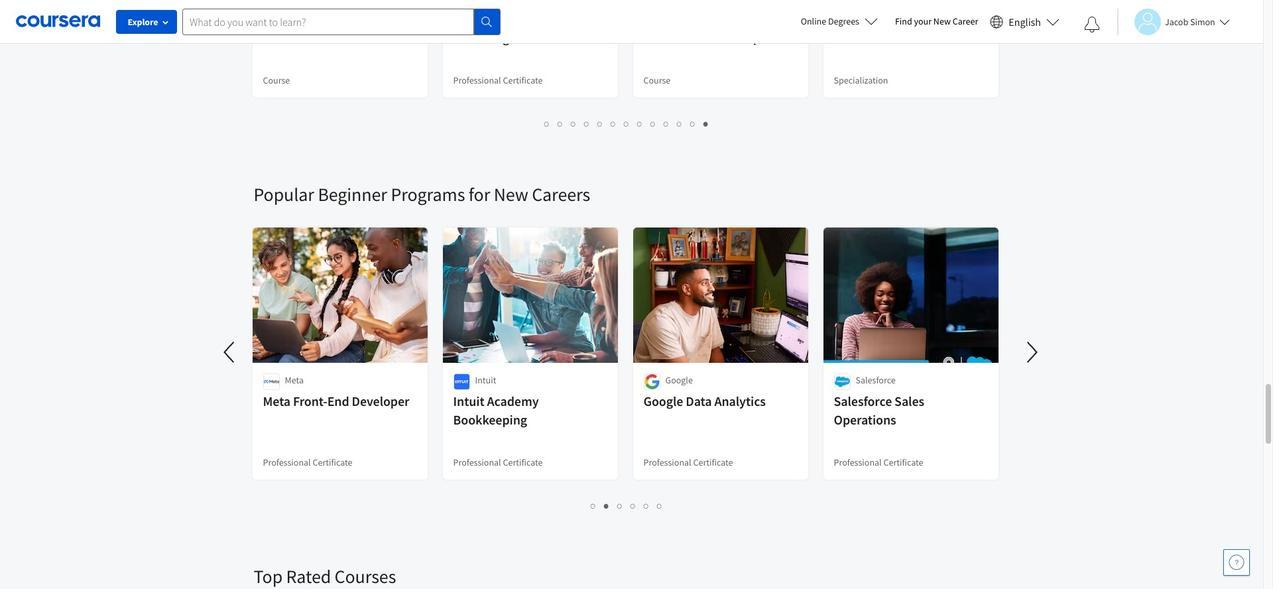 Task type: locate. For each thing, give the bounding box(es) containing it.
0 vertical spatial google
[[666, 374, 693, 386]]

machine learning
[[834, 11, 934, 27]]

courses
[[335, 565, 396, 589]]

1 vertical spatial 3
[[618, 500, 623, 512]]

explore
[[128, 16, 158, 28]]

online degrees button
[[791, 7, 889, 36]]

3 for 3 button related to the 2 button inside popular beginner programs for new careers carousel element
[[618, 500, 623, 512]]

platform
[[644, 29, 694, 46]]

whatsapp business platform for developers
[[644, 11, 778, 46]]

online
[[801, 15, 827, 27]]

1 horizontal spatial 5
[[644, 500, 650, 512]]

11 button
[[673, 116, 688, 131]]

certificate for analytics
[[694, 456, 734, 468]]

course up 9
[[644, 74, 671, 86]]

career inside goodwill® career coach and navigator
[[512, 11, 550, 27]]

meta right meta icon
[[285, 374, 304, 386]]

degrees
[[829, 15, 860, 27]]

0 horizontal spatial for
[[263, 29, 279, 46]]

salesforce image
[[834, 374, 851, 390]]

2 button inside popular beginner programs for new careers carousel element
[[600, 498, 614, 514]]

7
[[624, 117, 630, 130]]

google data analytics
[[644, 393, 766, 409]]

1 vertical spatial 2 button
[[600, 498, 614, 514]]

bookkeeping
[[454, 411, 528, 428]]

1 horizontal spatial 6 button
[[654, 498, 667, 514]]

professional for meta front-end developer
[[263, 456, 311, 468]]

science
[[287, 11, 330, 27]]

5 inside popular beginner programs for new careers carousel element
[[644, 500, 650, 512]]

specialization
[[834, 74, 889, 86]]

salesforce up salesforce sales operations
[[856, 374, 896, 386]]

0 vertical spatial 5 button
[[594, 116, 607, 131]]

1 vertical spatial 6 button
[[654, 498, 667, 514]]

1 vertical spatial 3 button
[[614, 498, 627, 514]]

0 vertical spatial 6 button
[[607, 116, 620, 131]]

0 horizontal spatial 3
[[571, 117, 577, 130]]

career
[[512, 11, 550, 27], [953, 15, 979, 27]]

1 horizontal spatial 2
[[604, 500, 610, 512]]

3 for 3 button related to the 2 button related to 1 button associated with 2nd list from the bottom
[[571, 117, 577, 130]]

0 vertical spatial 4
[[585, 117, 590, 130]]

5 button
[[594, 116, 607, 131], [640, 498, 654, 514]]

6 button inside popular beginner programs for new careers carousel element
[[654, 498, 667, 514]]

1
[[545, 117, 550, 130], [591, 500, 596, 512]]

5 for 5 button for 3 button related to the 2 button related to 1 button associated with 2nd list from the bottom the 6 button
[[598, 117, 603, 130]]

salesforce for salesforce sales operations
[[834, 393, 893, 409]]

machine
[[834, 11, 882, 27]]

1 button for list inside the popular beginner programs for new careers carousel element
[[587, 498, 600, 514]]

1 course from the left
[[263, 74, 290, 86]]

salesforce for salesforce
[[856, 374, 896, 386]]

6 inside popular beginner programs for new careers carousel element
[[658, 500, 663, 512]]

1 horizontal spatial 6
[[658, 500, 663, 512]]

intuit right intuit "image"
[[475, 374, 497, 386]]

6
[[611, 117, 616, 130], [658, 500, 663, 512]]

0 horizontal spatial course
[[263, 74, 290, 86]]

12
[[691, 117, 701, 130]]

professional certificate down front-
[[263, 456, 353, 468]]

1 horizontal spatial course
[[644, 74, 671, 86]]

1 for 1 button associated with 2nd list from the bottom
[[545, 117, 550, 130]]

2 horizontal spatial for
[[696, 29, 712, 46]]

for for popular beginner programs for new careers
[[469, 182, 491, 206]]

academy
[[487, 393, 539, 409]]

course down teens
[[263, 74, 290, 86]]

intuit
[[475, 374, 497, 386], [454, 393, 485, 409]]

professional certificate for sales
[[834, 456, 924, 468]]

new right your
[[934, 15, 951, 27]]

meta image
[[263, 374, 280, 390]]

0 vertical spatial meta
[[285, 374, 304, 386]]

1 horizontal spatial 2 button
[[600, 498, 614, 514]]

intuit academy bookkeeping
[[454, 393, 539, 428]]

0 vertical spatial 3 button
[[567, 116, 581, 131]]

for inside the whatsapp business platform for developers
[[696, 29, 712, 46]]

0 horizontal spatial 1 button
[[541, 116, 554, 131]]

4 button for 5 button for 3 button related to the 2 button related to 1 button associated with 2nd list from the bottom
[[581, 116, 594, 131]]

1 vertical spatial intuit
[[454, 393, 485, 409]]

0 horizontal spatial 5 button
[[594, 116, 607, 131]]

3 button for the 2 button inside popular beginner programs for new careers carousel element
[[614, 498, 627, 514]]

professional certificate down bookkeeping
[[454, 456, 543, 468]]

1 horizontal spatial career
[[953, 15, 979, 27]]

data
[[686, 393, 712, 409]]

7 button
[[620, 116, 634, 131]]

list
[[254, 116, 1000, 131], [254, 498, 1000, 514]]

2 inside popular beginner programs for new careers carousel element
[[604, 500, 610, 512]]

jacob
[[1166, 16, 1189, 28]]

3 button for the 2 button related to 1 button associated with 2nd list from the bottom
[[567, 116, 581, 131]]

0 vertical spatial intuit
[[475, 374, 497, 386]]

career right your
[[953, 15, 979, 27]]

3 button
[[567, 116, 581, 131], [614, 498, 627, 514]]

0 vertical spatial 3
[[571, 117, 577, 130]]

0 vertical spatial new
[[934, 15, 951, 27]]

1 horizontal spatial 3 button
[[614, 498, 627, 514]]

popular beginner programs for new careers carousel element
[[214, 143, 1049, 525]]

1 horizontal spatial 1
[[591, 500, 596, 512]]

course
[[263, 74, 290, 86], [644, 74, 671, 86]]

1 horizontal spatial 5 button
[[640, 498, 654, 514]]

operations
[[834, 411, 897, 428]]

salesforce
[[856, 374, 896, 386], [834, 393, 893, 409]]

google down google icon
[[644, 393, 684, 409]]

2
[[558, 117, 563, 130], [604, 500, 610, 512]]

5 button for 3 button related to the 2 button inside popular beginner programs for new careers carousel element
[[640, 498, 654, 514]]

certificate down bookkeeping
[[503, 456, 543, 468]]

front-
[[293, 393, 328, 409]]

0 horizontal spatial 2
[[558, 117, 563, 130]]

careers
[[532, 182, 591, 206]]

1 vertical spatial 5
[[644, 500, 650, 512]]

4
[[585, 117, 590, 130], [631, 500, 636, 512]]

professional
[[454, 74, 501, 86], [263, 456, 311, 468], [454, 456, 501, 468], [644, 456, 692, 468], [834, 456, 882, 468]]

1 vertical spatial 4 button
[[627, 498, 640, 514]]

0 horizontal spatial 3 button
[[567, 116, 581, 131]]

end
[[328, 393, 349, 409]]

3 inside popular beginner programs for new careers carousel element
[[618, 500, 623, 512]]

2 list from the top
[[254, 498, 1000, 514]]

0 horizontal spatial 2 button
[[554, 116, 567, 131]]

5
[[598, 117, 603, 130], [644, 500, 650, 512]]

salesforce sales operations
[[834, 393, 925, 428]]

1 vertical spatial 1 button
[[587, 498, 600, 514]]

9 button
[[647, 116, 660, 131]]

None search field
[[182, 8, 501, 35]]

for down the
[[263, 29, 279, 46]]

popular beginner programs for new careers
[[254, 182, 591, 206]]

professional certificate down navigator
[[454, 74, 543, 86]]

help center image
[[1229, 555, 1245, 571]]

list inside popular beginner programs for new careers carousel element
[[254, 498, 1000, 514]]

0 vertical spatial 2 button
[[554, 116, 567, 131]]

1 horizontal spatial 4
[[631, 500, 636, 512]]

1 vertical spatial google
[[644, 393, 684, 409]]

professional certificate for front-
[[263, 456, 353, 468]]

0 horizontal spatial new
[[494, 182, 529, 206]]

navigator
[[478, 29, 533, 46]]

intuit for intuit
[[475, 374, 497, 386]]

1 horizontal spatial 1 button
[[587, 498, 600, 514]]

salesforce up operations at the right
[[834, 393, 893, 409]]

0 vertical spatial 2
[[558, 117, 563, 130]]

for right programs
[[469, 182, 491, 206]]

sales
[[895, 393, 925, 409]]

online degrees
[[801, 15, 860, 27]]

2 button for list inside the popular beginner programs for new careers carousel element's 1 button
[[600, 498, 614, 514]]

jacob simon
[[1166, 16, 1216, 28]]

10 button
[[660, 116, 675, 131]]

intuit inside the intuit academy bookkeeping
[[454, 393, 485, 409]]

0 vertical spatial 5
[[598, 117, 603, 130]]

your
[[915, 15, 932, 27]]

1 horizontal spatial new
[[934, 15, 951, 27]]

0 horizontal spatial 5
[[598, 117, 603, 130]]

professional certificate down data
[[644, 456, 734, 468]]

certificate down navigator
[[503, 74, 543, 86]]

3
[[571, 117, 577, 130], [618, 500, 623, 512]]

0 horizontal spatial career
[[512, 11, 550, 27]]

6 button
[[607, 116, 620, 131], [654, 498, 667, 514]]

intuit down intuit "image"
[[454, 393, 485, 409]]

new left the careers on the left top
[[494, 182, 529, 206]]

What do you want to learn? text field
[[182, 8, 474, 35]]

learning
[[884, 11, 934, 27]]

0 horizontal spatial 1
[[545, 117, 550, 130]]

0 vertical spatial 6
[[611, 117, 616, 130]]

for
[[263, 29, 279, 46], [696, 29, 712, 46], [469, 182, 491, 206]]

and
[[454, 29, 475, 46]]

meta
[[285, 374, 304, 386], [263, 393, 291, 409]]

1 list from the top
[[254, 116, 1000, 131]]

explore button
[[116, 10, 177, 34]]

0 vertical spatial 1 button
[[541, 116, 554, 131]]

show notifications image
[[1085, 17, 1101, 33]]

meta down meta icon
[[263, 393, 291, 409]]

salesforce inside salesforce sales operations
[[834, 393, 893, 409]]

1 vertical spatial 4
[[631, 500, 636, 512]]

0 horizontal spatial 6 button
[[607, 116, 620, 131]]

1 vertical spatial salesforce
[[834, 393, 893, 409]]

1 horizontal spatial 4 button
[[627, 498, 640, 514]]

1 vertical spatial 5 button
[[640, 498, 654, 514]]

1 vertical spatial meta
[[263, 393, 291, 409]]

4 inside popular beginner programs for new careers carousel element
[[631, 500, 636, 512]]

google
[[666, 374, 693, 386], [644, 393, 684, 409]]

certificate down meta front-end developer
[[313, 456, 353, 468]]

certificate down salesforce sales operations
[[884, 456, 924, 468]]

0 horizontal spatial 4 button
[[581, 116, 594, 131]]

2 button
[[554, 116, 567, 131], [600, 498, 614, 514]]

certificate down the google data analytics
[[694, 456, 734, 468]]

1 vertical spatial list
[[254, 498, 1000, 514]]

0 vertical spatial 4 button
[[581, 116, 594, 131]]

1 horizontal spatial 3
[[618, 500, 623, 512]]

0 vertical spatial 1
[[545, 117, 550, 130]]

intuit for intuit academy bookkeeping
[[454, 393, 485, 409]]

professional certificate
[[454, 74, 543, 86], [263, 456, 353, 468], [454, 456, 543, 468], [644, 456, 734, 468], [834, 456, 924, 468]]

1 horizontal spatial for
[[469, 182, 491, 206]]

1 vertical spatial 6
[[658, 500, 663, 512]]

4 button
[[581, 116, 594, 131], [627, 498, 640, 514]]

new
[[934, 15, 951, 27], [494, 182, 529, 206]]

0 horizontal spatial 4
[[585, 117, 590, 130]]

certificate for end
[[313, 456, 353, 468]]

google image
[[644, 374, 661, 390]]

11
[[677, 117, 688, 130]]

1 for list inside the popular beginner programs for new careers carousel element's 1 button
[[591, 500, 596, 512]]

programs
[[391, 182, 465, 206]]

certificate for operations
[[884, 456, 924, 468]]

english
[[1009, 15, 1042, 28]]

1 inside popular beginner programs for new careers carousel element
[[591, 500, 596, 512]]

for down business
[[696, 29, 712, 46]]

0 vertical spatial list
[[254, 116, 1000, 131]]

goodwill® career coach and navigator
[[454, 11, 587, 46]]

new inside find your new career link
[[934, 15, 951, 27]]

meta for meta
[[285, 374, 304, 386]]

1 button
[[541, 116, 554, 131], [587, 498, 600, 514]]

1 vertical spatial 1
[[591, 500, 596, 512]]

being
[[375, 11, 407, 27]]

1 vertical spatial 2
[[604, 500, 610, 512]]

certificate
[[503, 74, 543, 86], [313, 456, 353, 468], [503, 456, 543, 468], [694, 456, 734, 468], [884, 456, 924, 468]]

developer
[[352, 393, 410, 409]]

business
[[703, 11, 753, 27]]

1 vertical spatial new
[[494, 182, 529, 206]]

6 button for 5 button for 3 button related to the 2 button related to 1 button associated with 2nd list from the bottom
[[607, 116, 620, 131]]

0 vertical spatial salesforce
[[856, 374, 896, 386]]

professional certificate down operations at the right
[[834, 456, 924, 468]]

google right google icon
[[666, 374, 693, 386]]

career up navigator
[[512, 11, 550, 27]]

2 button for 1 button associated with 2nd list from the bottom
[[554, 116, 567, 131]]

0 horizontal spatial 6
[[611, 117, 616, 130]]

find your new career
[[896, 15, 979, 27]]

professional certificate for academy
[[454, 456, 543, 468]]

12 button
[[687, 116, 701, 131]]



Task type: vqa. For each thing, say whether or not it's contained in the screenshot.
5 for 5 Button inside the Popular Beginner Programs for New Careers Carousel element
yes



Task type: describe. For each thing, give the bounding box(es) containing it.
5 for the 6 button inside popular beginner programs for new careers carousel element
[[644, 500, 650, 512]]

4 button for 5 button for 3 button related to the 2 button inside popular beginner programs for new careers carousel element
[[627, 498, 640, 514]]

english button
[[986, 0, 1066, 43]]

whatsapp
[[644, 11, 701, 27]]

certificate for coach
[[503, 74, 543, 86]]

6 for 5 button for 3 button related to the 2 button related to 1 button associated with 2nd list from the bottom the 6 button
[[611, 117, 616, 130]]

of
[[332, 11, 344, 27]]

top
[[254, 565, 283, 589]]

goodwill®
[[454, 11, 510, 27]]

the science of well-being for teens
[[263, 11, 407, 46]]

top rated courses
[[254, 565, 396, 589]]

professional for goodwill® career coach and navigator
[[454, 74, 501, 86]]

8
[[638, 117, 643, 130]]

analytics
[[715, 393, 766, 409]]

professional for google data analytics
[[644, 456, 692, 468]]

jacob simon button
[[1118, 8, 1231, 35]]

find
[[896, 15, 913, 27]]

intuit image
[[454, 374, 470, 390]]

professional certificate for career
[[454, 74, 543, 86]]

google for google data analytics
[[644, 393, 684, 409]]

new inside popular beginner programs for new careers carousel element
[[494, 182, 529, 206]]

2 course from the left
[[644, 74, 671, 86]]

simon
[[1191, 16, 1216, 28]]

9
[[651, 117, 656, 130]]

professional for salesforce sales operations
[[834, 456, 882, 468]]

developers
[[715, 29, 778, 46]]

1 button for 2nd list from the bottom
[[541, 116, 554, 131]]

certificate for bookkeeping
[[503, 456, 543, 468]]

the
[[263, 11, 284, 27]]

13 button
[[700, 116, 715, 131]]

next slide image
[[1017, 336, 1049, 368]]

well-
[[346, 11, 375, 27]]

for inside the science of well-being for teens
[[263, 29, 279, 46]]

beginner
[[318, 182, 387, 206]]

coach
[[552, 11, 587, 27]]

find your new career link
[[889, 13, 986, 30]]

2 for list inside the popular beginner programs for new careers carousel element's 1 button
[[604, 500, 610, 512]]

teens
[[282, 29, 314, 46]]

4 for 3 button related to the 2 button inside popular beginner programs for new careers carousel element
[[631, 500, 636, 512]]

2 for 1 button associated with 2nd list from the bottom
[[558, 117, 563, 130]]

5 button for 3 button related to the 2 button related to 1 button associated with 2nd list from the bottom
[[594, 116, 607, 131]]

coursera image
[[16, 11, 100, 32]]

13
[[704, 117, 715, 130]]

10
[[664, 117, 675, 130]]

professional for intuit academy bookkeeping
[[454, 456, 501, 468]]

6 for the 6 button inside popular beginner programs for new careers carousel element
[[658, 500, 663, 512]]

for for whatsapp business platform for developers
[[696, 29, 712, 46]]

meta for meta front-end developer
[[263, 393, 291, 409]]

4 for 3 button related to the 2 button related to 1 button associated with 2nd list from the bottom
[[585, 117, 590, 130]]

rated
[[286, 565, 331, 589]]

meta front-end developer
[[263, 393, 410, 409]]

popular
[[254, 182, 314, 206]]

professional certificate for data
[[644, 456, 734, 468]]

8 button
[[634, 116, 647, 131]]

previous slide image
[[214, 336, 246, 368]]

google for google
[[666, 374, 693, 386]]

10 11 12 13
[[664, 117, 715, 130]]

6 button for 5 button for 3 button related to the 2 button inside popular beginner programs for new careers carousel element
[[654, 498, 667, 514]]



